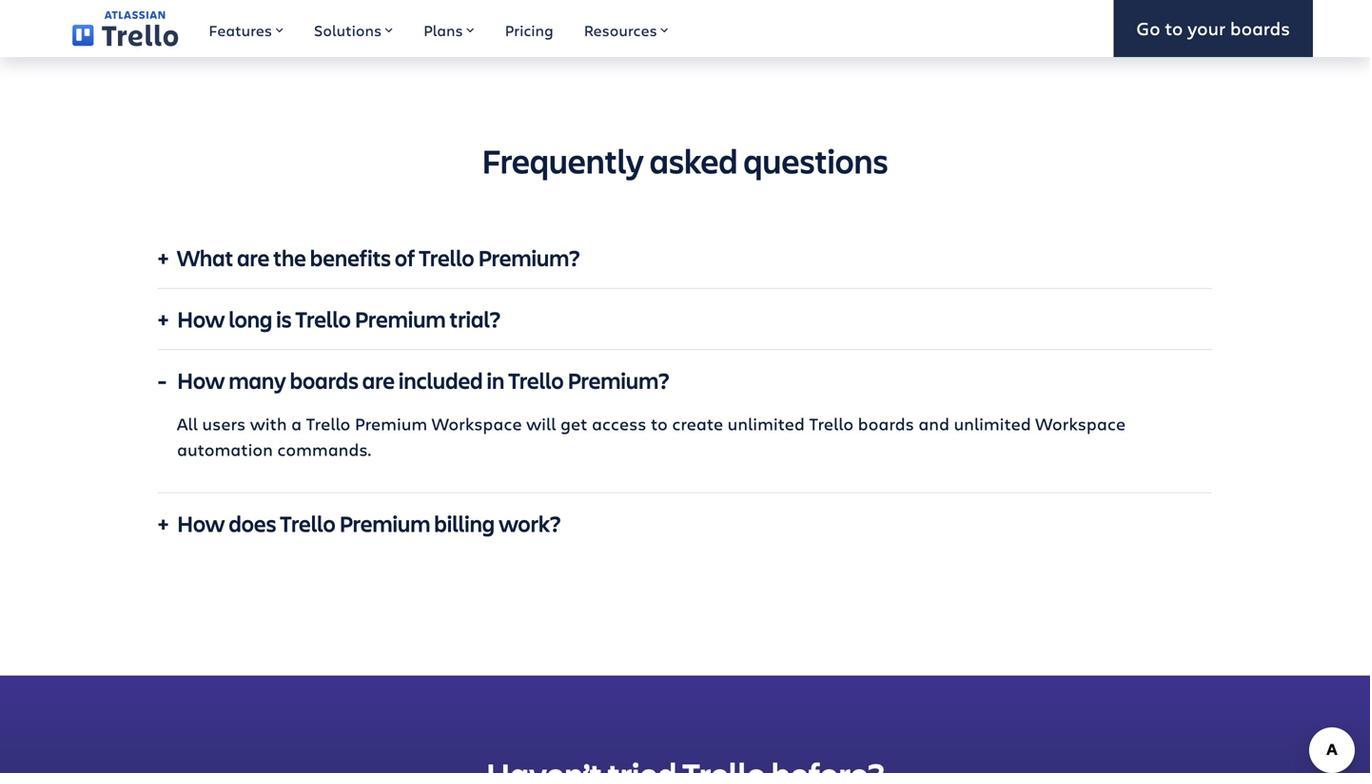 Task type: locate. For each thing, give the bounding box(es) containing it.
all users with a trello premium workspace will get access to create unlimited trello boards and unlimited workspace automation commands.
[[177, 413, 1126, 461]]

premium left billing
[[339, 509, 430, 539]]

solutions button
[[299, 0, 408, 57]]

+ left the does
[[158, 509, 169, 539]]

0 vertical spatial premium?
[[478, 243, 580, 273]]

2 vertical spatial boards
[[858, 413, 914, 435]]

are left included
[[362, 365, 395, 395]]

go
[[1137, 16, 1161, 41]]

get
[[560, 413, 588, 435]]

how right -
[[177, 365, 225, 395]]

boards right 'your'
[[1230, 16, 1290, 41]]

+
[[158, 243, 169, 273], [158, 304, 169, 334], [158, 509, 169, 539]]

1 vertical spatial premium
[[355, 413, 427, 435]]

+ left the what
[[158, 243, 169, 273]]

premium down of
[[355, 304, 446, 334]]

workspace
[[432, 413, 522, 435], [1036, 413, 1126, 435]]

1 workspace from the left
[[432, 413, 522, 435]]

commands.
[[277, 438, 371, 461]]

0 horizontal spatial workspace
[[432, 413, 522, 435]]

are
[[237, 243, 270, 273], [362, 365, 395, 395]]

1 horizontal spatial boards
[[858, 413, 914, 435]]

features
[[209, 20, 272, 40]]

+ for + what are the benefits of trello premium?
[[158, 243, 169, 273]]

2 unlimited from the left
[[954, 413, 1031, 435]]

unlimited right 'and'
[[954, 413, 1031, 435]]

pricing
[[505, 20, 554, 40]]

1 + from the top
[[158, 243, 169, 273]]

3 how from the top
[[177, 509, 225, 539]]

2 horizontal spatial boards
[[1230, 16, 1290, 41]]

many
[[229, 365, 286, 395]]

your
[[1188, 16, 1226, 41]]

boards left 'and'
[[858, 413, 914, 435]]

2 vertical spatial +
[[158, 509, 169, 539]]

to
[[1165, 16, 1183, 41], [651, 413, 668, 435]]

trial?
[[450, 304, 501, 334]]

long
[[229, 304, 272, 334]]

premium down how many boards are included in trello premium?
[[355, 413, 427, 435]]

unlimited
[[728, 413, 805, 435], [954, 413, 1031, 435]]

premium
[[355, 304, 446, 334], [355, 413, 427, 435], [339, 509, 430, 539]]

0 horizontal spatial to
[[651, 413, 668, 435]]

to right the go
[[1165, 16, 1183, 41]]

how left the does
[[177, 509, 225, 539]]

boards up the a
[[290, 365, 359, 395]]

automation
[[177, 438, 273, 461]]

and
[[919, 413, 950, 435]]

does
[[229, 509, 276, 539]]

0 vertical spatial to
[[1165, 16, 1183, 41]]

1 vertical spatial are
[[362, 365, 395, 395]]

1 how from the top
[[177, 304, 225, 334]]

1 horizontal spatial unlimited
[[954, 413, 1031, 435]]

+ how long is trello premium trial?
[[158, 304, 501, 334]]

included
[[399, 365, 483, 395]]

+ for + how does trello premium billing work?
[[158, 509, 169, 539]]

premium? up access
[[568, 365, 669, 395]]

are left the on the left of page
[[237, 243, 270, 273]]

premium? up trial? at the left top of the page
[[478, 243, 580, 273]]

3 + from the top
[[158, 509, 169, 539]]

2 workspace from the left
[[1036, 413, 1126, 435]]

unlimited right create
[[728, 413, 805, 435]]

boards
[[1230, 16, 1290, 41], [290, 365, 359, 395], [858, 413, 914, 435]]

how left long
[[177, 304, 225, 334]]

questions
[[744, 138, 888, 183]]

1 vertical spatial boards
[[290, 365, 359, 395]]

in
[[487, 365, 505, 395]]

0 vertical spatial +
[[158, 243, 169, 273]]

pricing link
[[490, 0, 569, 57]]

1 vertical spatial +
[[158, 304, 169, 334]]

work?
[[499, 509, 561, 539]]

2 vertical spatial how
[[177, 509, 225, 539]]

premium inside all users with a trello premium workspace will get access to create unlimited trello boards and unlimited workspace automation commands.
[[355, 413, 427, 435]]

resources button
[[569, 0, 684, 57]]

1 vertical spatial premium?
[[568, 365, 669, 395]]

1 vertical spatial how
[[177, 365, 225, 395]]

premium?
[[478, 243, 580, 273], [568, 365, 669, 395]]

0 vertical spatial how
[[177, 304, 225, 334]]

of
[[395, 243, 415, 273]]

+ how does trello premium billing work?
[[158, 509, 561, 539]]

how
[[177, 304, 225, 334], [177, 365, 225, 395], [177, 509, 225, 539]]

2 vertical spatial premium
[[339, 509, 430, 539]]

0 horizontal spatial are
[[237, 243, 270, 273]]

is
[[276, 304, 292, 334]]

to left create
[[651, 413, 668, 435]]

1 vertical spatial to
[[651, 413, 668, 435]]

premium for trial?
[[355, 304, 446, 334]]

0 horizontal spatial unlimited
[[728, 413, 805, 435]]

-
[[158, 365, 166, 395]]

0 vertical spatial premium
[[355, 304, 446, 334]]

2 + from the top
[[158, 304, 169, 334]]

+ up -
[[158, 304, 169, 334]]

1 horizontal spatial workspace
[[1036, 413, 1126, 435]]

create
[[672, 413, 723, 435]]

trello
[[419, 243, 474, 273], [295, 304, 351, 334], [508, 365, 564, 395], [306, 413, 351, 435], [809, 413, 854, 435], [280, 509, 336, 539]]



Task type: vqa. For each thing, say whether or not it's contained in the screenshot.
bottommost boards
yes



Task type: describe. For each thing, give the bounding box(es) containing it.
premium for workspace
[[355, 413, 427, 435]]

asked
[[650, 138, 738, 183]]

premium? for + what are the benefits of trello premium?
[[478, 243, 580, 273]]

a
[[291, 413, 302, 435]]

billing
[[434, 509, 495, 539]]

how for how long is trello premium trial?
[[177, 304, 225, 334]]

frequently asked questions
[[482, 138, 888, 183]]

plans
[[424, 20, 463, 40]]

the
[[273, 243, 306, 273]]

1 unlimited from the left
[[728, 413, 805, 435]]

+ for + how long is trello premium trial?
[[158, 304, 169, 334]]

with
[[250, 413, 287, 435]]

users
[[202, 413, 246, 435]]

how for how does trello premium billing work?
[[177, 509, 225, 539]]

2 how from the top
[[177, 365, 225, 395]]

0 vertical spatial are
[[237, 243, 270, 273]]

0 horizontal spatial boards
[[290, 365, 359, 395]]

frequently
[[482, 138, 644, 183]]

access
[[592, 413, 647, 435]]

go to your boards
[[1137, 16, 1290, 41]]

solutions
[[314, 20, 382, 40]]

benefits
[[310, 243, 391, 273]]

premium? for how many boards are included in trello premium?
[[568, 365, 669, 395]]

1 horizontal spatial are
[[362, 365, 395, 395]]

resources
[[584, 20, 657, 40]]

1 horizontal spatial to
[[1165, 16, 1183, 41]]

boards inside all users with a trello premium workspace will get access to create unlimited trello boards and unlimited workspace automation commands.
[[858, 413, 914, 435]]

+ what are the benefits of trello premium?
[[158, 243, 580, 273]]

0 vertical spatial boards
[[1230, 16, 1290, 41]]

features button
[[194, 0, 299, 57]]

atlassian trello image
[[72, 11, 178, 46]]

plans button
[[408, 0, 490, 57]]

go to your boards link
[[1114, 0, 1313, 57]]

how many boards are included in trello premium?
[[177, 365, 669, 395]]

what
[[177, 243, 233, 273]]

all
[[177, 413, 198, 435]]

to inside all users with a trello premium workspace will get access to create unlimited trello boards and unlimited workspace automation commands.
[[651, 413, 668, 435]]

will
[[526, 413, 556, 435]]



